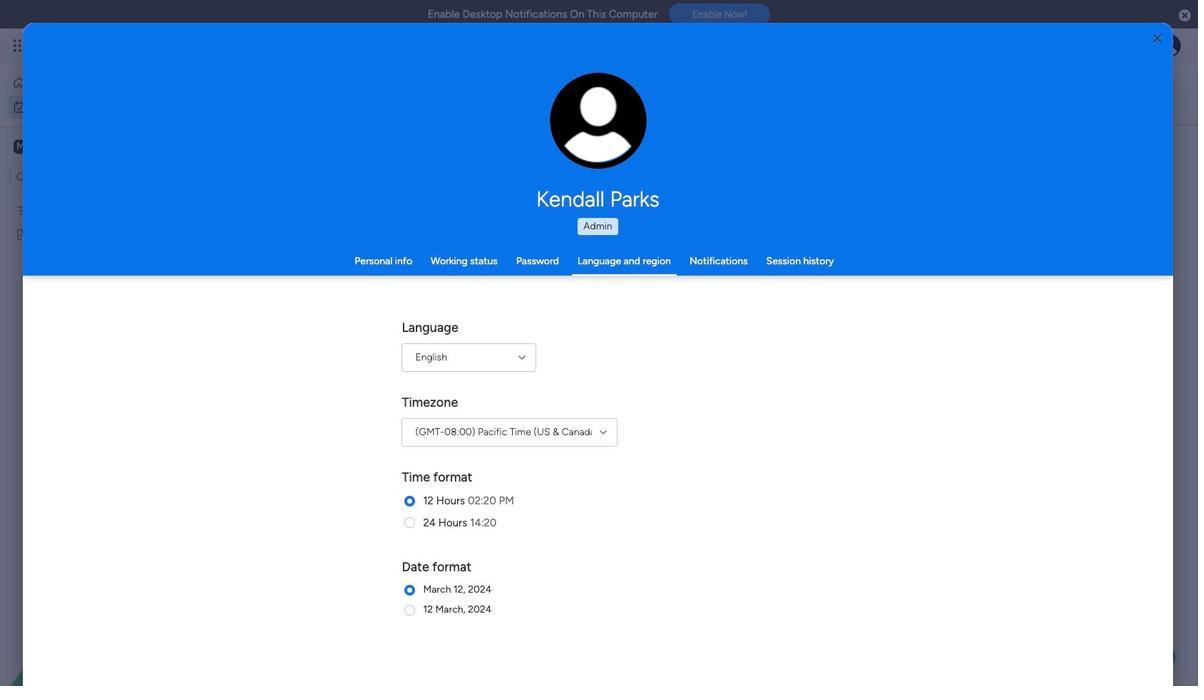 Task type: vqa. For each thing, say whether or not it's contained in the screenshot.
right The Across
no



Task type: describe. For each thing, give the bounding box(es) containing it.
Search in workspace field
[[30, 169, 119, 186]]

0 vertical spatial option
[[9, 71, 173, 94]]

private board image
[[15, 228, 29, 241]]

kendall parks image
[[1158, 34, 1181, 57]]

lottie animation image
[[0, 543, 182, 687]]

workspace selection element
[[14, 138, 119, 157]]

2 vertical spatial option
[[0, 197, 182, 200]]



Task type: locate. For each thing, give the bounding box(es) containing it.
Filter dashboard by text search field
[[271, 141, 405, 164]]

lottie animation element
[[0, 543, 182, 687]]

1 vertical spatial option
[[9, 96, 173, 118]]

1 image
[[987, 29, 1000, 45]]

dapulse close image
[[1179, 9, 1191, 23]]

select product image
[[13, 39, 27, 53]]

workspace image
[[14, 139, 28, 155]]

option
[[9, 71, 173, 94], [9, 96, 173, 118], [0, 197, 182, 200]]

list box
[[0, 195, 182, 439]]

welcome to my work feature image image
[[604, 276, 784, 363]]

close image
[[1153, 33, 1162, 44]]



